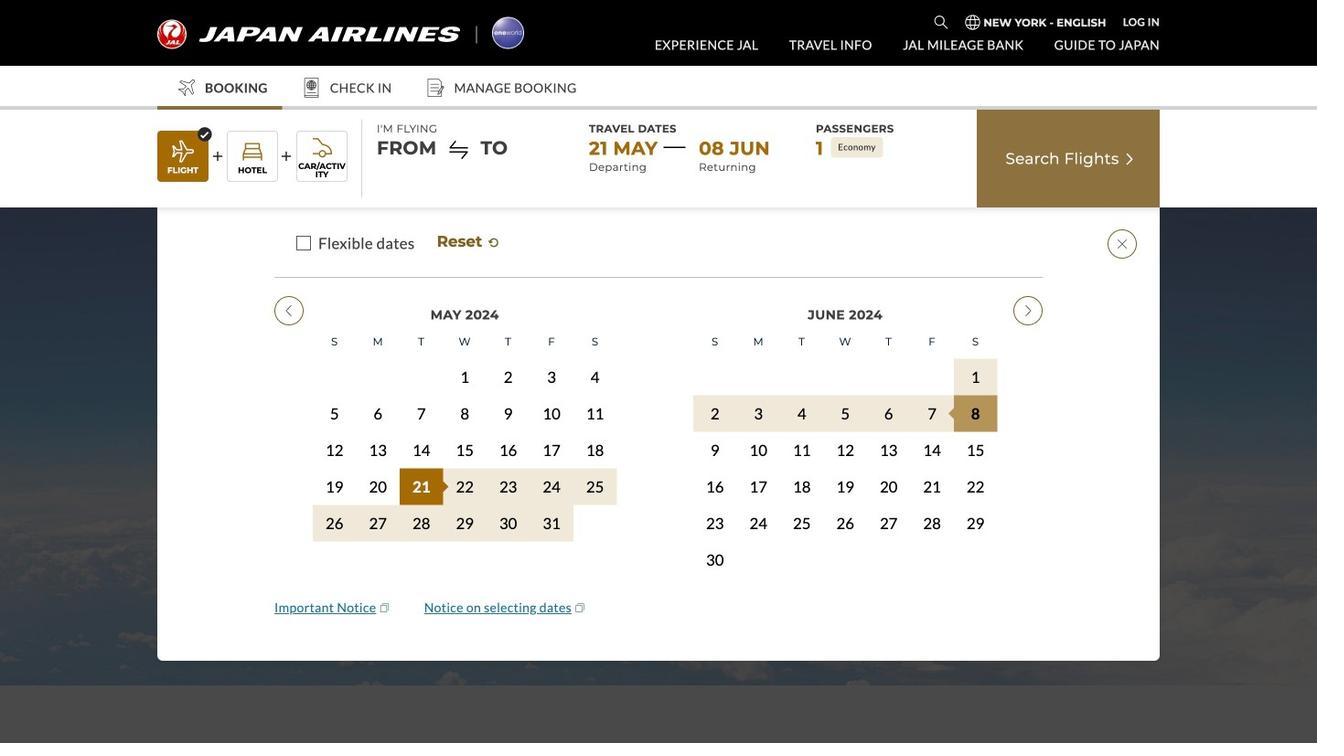 Task type: vqa. For each thing, say whether or not it's contained in the screenshot.
tab list
no



Task type: locate. For each thing, give the bounding box(es) containing it.
1 saturday element from the left
[[573, 324, 617, 359]]

0 horizontal spatial friday element
[[530, 324, 573, 359]]

wednesday element
[[443, 324, 487, 359], [824, 324, 867, 359]]

1 tuesday element from the left
[[400, 324, 443, 359]]

2 monday element from the left
[[737, 324, 780, 359]]

sunday element for the wednesday element for first friday element
[[313, 324, 356, 359]]

1 horizontal spatial saturday element
[[954, 324, 997, 359]]

1 horizontal spatial tuesday element
[[780, 324, 824, 359]]

1 horizontal spatial wednesday element
[[824, 324, 867, 359]]

2 tuesday element from the left
[[780, 324, 824, 359]]

thursday element
[[487, 324, 530, 359], [867, 324, 910, 359]]

1 horizontal spatial friday element
[[910, 324, 954, 359]]

2 wednesday element from the left
[[824, 324, 867, 359]]

2 thursday element from the left
[[867, 324, 910, 359]]

0 horizontal spatial wednesday element
[[443, 324, 487, 359]]

1 monday element from the left
[[356, 324, 400, 359]]

0 horizontal spatial monday element
[[356, 324, 400, 359]]

0 horizontal spatial saturday element
[[573, 324, 617, 359]]

0 horizontal spatial thursday element
[[487, 324, 530, 359]]

saturday element
[[573, 324, 617, 359], [954, 324, 997, 359]]

close image
[[1108, 230, 1137, 259]]

monday element
[[356, 324, 400, 359], [737, 324, 780, 359]]

tuesday element
[[400, 324, 443, 359], [780, 324, 824, 359]]

saturday element for first friday element
[[573, 324, 617, 359]]

0 horizontal spatial sunday element
[[313, 324, 356, 359]]

1 wednesday element from the left
[[443, 324, 487, 359]]

japan airlines image
[[157, 20, 460, 49]]

2 saturday element from the left
[[954, 324, 997, 359]]

1 horizontal spatial sunday element
[[693, 324, 737, 359]]

0 horizontal spatial tuesday element
[[400, 324, 443, 359]]

1 horizontal spatial monday element
[[737, 324, 780, 359]]

1 thursday element from the left
[[487, 324, 530, 359]]

1 sunday element from the left
[[313, 324, 356, 359]]

one world image
[[492, 17, 524, 49]]

sunday element
[[313, 324, 356, 359], [693, 324, 737, 359]]

thursday element for second friday element's the wednesday element
[[867, 324, 910, 359]]

1 horizontal spatial thursday element
[[867, 324, 910, 359]]

monday element for second friday element's the wednesday element's 'sunday' element
[[737, 324, 780, 359]]

1 friday element from the left
[[530, 324, 573, 359]]

friday element
[[530, 324, 573, 359], [910, 324, 954, 359]]

2 sunday element from the left
[[693, 324, 737, 359]]



Task type: describe. For each thing, give the bounding box(es) containing it.
wednesday element for second friday element
[[824, 324, 867, 359]]

monday element for 'sunday' element associated with the wednesday element for first friday element
[[356, 324, 400, 359]]

saturday element for second friday element
[[954, 324, 997, 359]]

thursday element for the wednesday element for first friday element
[[487, 324, 530, 359]]

sunday element for second friday element's the wednesday element
[[693, 324, 737, 359]]

reset image
[[487, 235, 501, 250]]

tuesday element for the wednesday element for first friday element
[[400, 324, 443, 359]]

tuesday element for second friday element's the wednesday element
[[780, 324, 824, 359]]

2 friday element from the left
[[910, 324, 954, 359]]

wednesday element for first friday element
[[443, 324, 487, 359]]



